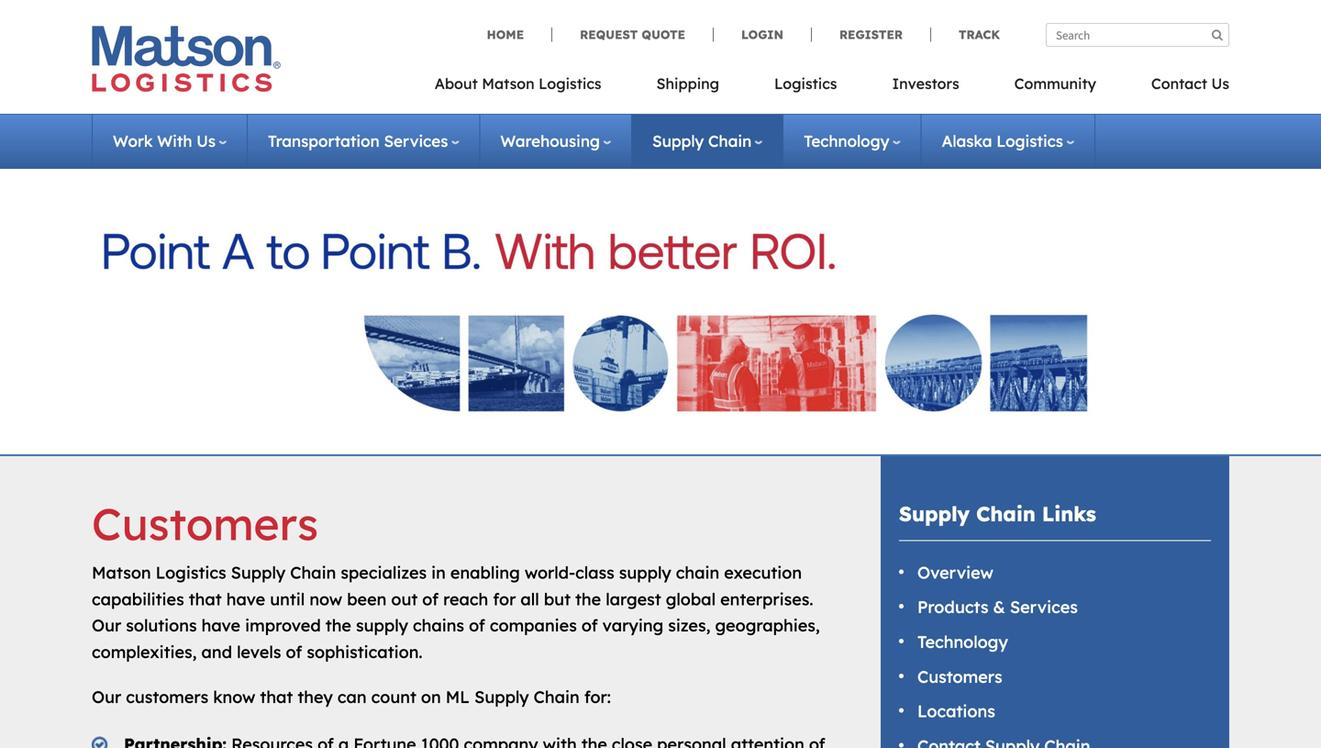 Task type: locate. For each thing, give the bounding box(es) containing it.
on
[[421, 686, 441, 707]]

1 horizontal spatial the
[[576, 589, 601, 609]]

can
[[338, 686, 367, 707]]

matson inside matson logistics supply chain specializes in enabling world-class supply chain execution capabilities that have until now been out of reach for all but the largest global enterprises. our solutions have improved the supply chains of companies of varying sizes, geographies, complexities, and levels of sophistication.
[[92, 562, 151, 583]]

logistics inside matson logistics supply chain specializes in enabling world-class supply chain execution capabilities that have until now been out of reach for all but the largest global enterprises. our solutions have improved the supply chains of companies of varying sizes, geographies, complexities, and levels of sophistication.
[[156, 562, 226, 583]]

products
[[918, 597, 989, 618]]

Search search field
[[1047, 23, 1230, 47]]

for:
[[585, 686, 611, 707]]

services
[[384, 131, 448, 151], [1011, 597, 1079, 618]]

1 vertical spatial matson
[[92, 562, 151, 583]]

our
[[92, 615, 121, 636], [92, 686, 121, 707]]

matson inside 'top menu' navigation
[[482, 74, 535, 93]]

investors
[[893, 74, 960, 93]]

work with us link
[[113, 131, 227, 151]]

improved
[[245, 615, 321, 636]]

home link
[[487, 27, 552, 42]]

know
[[213, 686, 256, 707]]

chain left links
[[977, 501, 1036, 526]]

0 vertical spatial us
[[1212, 74, 1230, 93]]

matson logistics supply chain specializes in enabling world-class supply chain execution capabilities that have until now been out of reach for all but the largest global enterprises. our solutions have improved the supply chains of companies of varying sizes, geographies, complexities, and levels of sophistication.
[[92, 562, 820, 662]]

1 horizontal spatial us
[[1212, 74, 1230, 93]]

the
[[576, 589, 601, 609], [326, 615, 352, 636]]

global
[[666, 589, 716, 609]]

1 vertical spatial the
[[326, 615, 352, 636]]

alaska logistics
[[942, 131, 1064, 151]]

of down improved
[[286, 642, 302, 662]]

1 vertical spatial our
[[92, 686, 121, 707]]

supply inside section
[[900, 501, 970, 526]]

0 horizontal spatial services
[[384, 131, 448, 151]]

us right contact
[[1212, 74, 1230, 93]]

matson up capabilities
[[92, 562, 151, 583]]

chain
[[676, 562, 720, 583]]

solutions
[[126, 615, 197, 636]]

about matson logistics
[[435, 74, 602, 93]]

that up solutions
[[189, 589, 222, 609]]

products & services
[[918, 597, 1079, 618]]

supply down the 'been' on the bottom left of page
[[356, 615, 408, 636]]

0 horizontal spatial matson
[[92, 562, 151, 583]]

our down capabilities
[[92, 615, 121, 636]]

they
[[298, 686, 333, 707]]

chain up now at left
[[290, 562, 336, 583]]

customers
[[92, 496, 319, 551], [918, 666, 1003, 687]]

1 vertical spatial services
[[1011, 597, 1079, 618]]

technology link down 'top menu' navigation
[[804, 131, 901, 151]]

logistics up capabilities
[[156, 562, 226, 583]]

shipping
[[657, 74, 720, 93]]

alaska
[[942, 131, 993, 151]]

1 horizontal spatial customers
[[918, 666, 1003, 687]]

customers link
[[918, 666, 1003, 687]]

execution
[[725, 562, 802, 583]]

matson
[[482, 74, 535, 93], [92, 562, 151, 583]]

work with us
[[113, 131, 216, 151]]

1 horizontal spatial services
[[1011, 597, 1079, 618]]

0 vertical spatial our
[[92, 615, 121, 636]]

1 vertical spatial have
[[202, 615, 241, 636]]

home
[[487, 27, 524, 42]]

1 vertical spatial technology
[[918, 632, 1009, 652]]

of left varying
[[582, 615, 598, 636]]

login
[[742, 27, 784, 42]]

class
[[576, 562, 615, 583]]

0 horizontal spatial us
[[197, 131, 216, 151]]

our down complexities,
[[92, 686, 121, 707]]

but
[[544, 589, 571, 609]]

technology link up customers link
[[918, 632, 1009, 652]]

sizes,
[[669, 615, 711, 636]]

0 horizontal spatial that
[[189, 589, 222, 609]]

us inside 'top menu' navigation
[[1212, 74, 1230, 93]]

contact
[[1152, 74, 1208, 93]]

None search field
[[1047, 23, 1230, 47]]

1 horizontal spatial technology
[[918, 632, 1009, 652]]

us
[[1212, 74, 1230, 93], [197, 131, 216, 151]]

logistics up warehousing "link"
[[539, 74, 602, 93]]

supply up largest
[[619, 562, 672, 583]]

1 vertical spatial us
[[197, 131, 216, 151]]

request
[[580, 27, 638, 42]]

services down the "about"
[[384, 131, 448, 151]]

largest
[[606, 589, 662, 609]]

overview link
[[918, 562, 994, 583]]

2 our from the top
[[92, 686, 121, 707]]

enterprises.
[[721, 589, 814, 609]]

that left they
[[260, 686, 293, 707]]

now
[[310, 589, 343, 609]]

until
[[270, 589, 305, 609]]

supply up until
[[231, 562, 286, 583]]

1 vertical spatial supply
[[356, 615, 408, 636]]

supply chain links
[[900, 501, 1097, 526]]

customers
[[126, 686, 209, 707]]

in
[[432, 562, 446, 583]]

of
[[423, 589, 439, 609], [469, 615, 486, 636], [582, 615, 598, 636], [286, 642, 302, 662]]

for
[[493, 589, 516, 609]]

chain
[[709, 131, 752, 151], [977, 501, 1036, 526], [290, 562, 336, 583], [534, 686, 580, 707]]

the down class
[[576, 589, 601, 609]]

that
[[189, 589, 222, 609], [260, 686, 293, 707]]

0 vertical spatial have
[[227, 589, 266, 609]]

investors link
[[865, 69, 987, 106]]

0 vertical spatial matson
[[482, 74, 535, 93]]

technology
[[804, 131, 890, 151], [918, 632, 1009, 652]]

0 horizontal spatial technology link
[[804, 131, 901, 151]]

of right out
[[423, 589, 439, 609]]

shipping link
[[629, 69, 747, 106]]

and
[[202, 642, 232, 662]]

0 vertical spatial technology link
[[804, 131, 901, 151]]

0 horizontal spatial technology
[[804, 131, 890, 151]]

links
[[1043, 501, 1097, 526]]

1 vertical spatial that
[[260, 686, 293, 707]]

services inside supply chain links section
[[1011, 597, 1079, 618]]

track link
[[931, 27, 1001, 42]]

0 horizontal spatial supply
[[356, 615, 408, 636]]

matson down home
[[482, 74, 535, 93]]

supply
[[653, 131, 704, 151], [900, 501, 970, 526], [231, 562, 286, 583], [475, 686, 529, 707]]

have left until
[[227, 589, 266, 609]]

have up and
[[202, 615, 241, 636]]

1 horizontal spatial supply
[[619, 562, 672, 583]]

logistics
[[539, 74, 602, 93], [775, 74, 838, 93], [997, 131, 1064, 151], [156, 562, 226, 583]]

logistics link
[[747, 69, 865, 106]]

0 vertical spatial services
[[384, 131, 448, 151]]

1 vertical spatial customers
[[918, 666, 1003, 687]]

0 vertical spatial that
[[189, 589, 222, 609]]

top menu navigation
[[435, 69, 1230, 106]]

1 our from the top
[[92, 615, 121, 636]]

0 horizontal spatial customers
[[92, 496, 319, 551]]

our inside matson logistics supply chain specializes in enabling world-class supply chain execution capabilities that have until now been out of reach for all but the largest global enterprises. our solutions have improved the supply chains of companies of varying sizes, geographies, complexities, and levels of sophistication.
[[92, 615, 121, 636]]

technology down 'top menu' navigation
[[804, 131, 890, 151]]

0 horizontal spatial the
[[326, 615, 352, 636]]

chains
[[413, 615, 465, 636]]

0 vertical spatial technology
[[804, 131, 890, 151]]

matson logistics image
[[92, 26, 281, 92]]

1 horizontal spatial technology link
[[918, 632, 1009, 652]]

technology up customers link
[[918, 632, 1009, 652]]

services right &
[[1011, 597, 1079, 618]]

have
[[227, 589, 266, 609], [202, 615, 241, 636]]

products & services link
[[918, 597, 1079, 618]]

1 horizontal spatial matson
[[482, 74, 535, 93]]

transportation
[[268, 131, 380, 151]]

us right with
[[197, 131, 216, 151]]

all
[[521, 589, 540, 609]]

supply up overview at the right bottom of the page
[[900, 501, 970, 526]]

the down now at left
[[326, 615, 352, 636]]



Task type: describe. For each thing, give the bounding box(es) containing it.
world-
[[525, 562, 576, 583]]

sophistication.
[[307, 642, 423, 662]]

supply chain links section
[[858, 456, 1253, 748]]

register
[[840, 27, 903, 42]]

track
[[959, 27, 1001, 42]]

warehousing link
[[501, 131, 611, 151]]

chain left for:
[[534, 686, 580, 707]]

enabling
[[451, 562, 520, 583]]

contact us
[[1152, 74, 1230, 93]]

varying
[[603, 615, 664, 636]]

request quote link
[[552, 27, 713, 42]]

complexities,
[[92, 642, 197, 662]]

quote
[[642, 27, 686, 42]]

alaska logistics link
[[942, 131, 1075, 151]]

supply chain
[[653, 131, 752, 151]]

count
[[371, 686, 417, 707]]

login link
[[713, 27, 811, 42]]

1 vertical spatial technology link
[[918, 632, 1009, 652]]

work
[[113, 131, 153, 151]]

about matson logistics link
[[435, 69, 629, 106]]

request quote
[[580, 27, 686, 42]]

chain inside section
[[977, 501, 1036, 526]]

supply right 'ml'
[[475, 686, 529, 707]]

our customers know that they can count on ml supply chain for:
[[92, 686, 611, 707]]

logistics down community link
[[997, 131, 1064, 151]]

customers inside supply chain links section
[[918, 666, 1003, 687]]

levels
[[237, 642, 281, 662]]

out
[[391, 589, 418, 609]]

capabilities
[[92, 589, 184, 609]]

warehousing
[[501, 131, 600, 151]]

overview
[[918, 562, 994, 583]]

that inside matson logistics supply chain specializes in enabling world-class supply chain execution capabilities that have until now been out of reach for all but the largest global enterprises. our solutions have improved the supply chains of companies of varying sizes, geographies, complexities, and levels of sophistication.
[[189, 589, 222, 609]]

reach
[[444, 589, 489, 609]]

transportation services
[[268, 131, 448, 151]]

technology inside supply chain links section
[[918, 632, 1009, 652]]

&
[[994, 597, 1006, 618]]

logistics down login
[[775, 74, 838, 93]]

companies
[[490, 615, 577, 636]]

chain inside matson logistics supply chain specializes in enabling world-class supply chain execution capabilities that have until now been out of reach for all but the largest global enterprises. our solutions have improved the supply chains of companies of varying sizes, geographies, complexities, and levels of sophistication.
[[290, 562, 336, 583]]

locations
[[918, 701, 996, 722]]

been
[[347, 589, 387, 609]]

chain down shipping link
[[709, 131, 752, 151]]

supply down shipping link
[[653, 131, 704, 151]]

of down reach in the left of the page
[[469, 615, 486, 636]]

1 horizontal spatial that
[[260, 686, 293, 707]]

locations link
[[918, 701, 996, 722]]

community link
[[987, 69, 1124, 106]]

search image
[[1213, 29, 1224, 41]]

geographies,
[[716, 615, 820, 636]]

0 vertical spatial customers
[[92, 496, 319, 551]]

community
[[1015, 74, 1097, 93]]

with
[[157, 131, 192, 151]]

specializes
[[341, 562, 427, 583]]

0 vertical spatial the
[[576, 589, 601, 609]]

supply inside matson logistics supply chain specializes in enabling world-class supply chain execution capabilities that have until now been out of reach for all but the largest global enterprises. our solutions have improved the supply chains of companies of varying sizes, geographies, complexities, and levels of sophistication.
[[231, 562, 286, 583]]

register link
[[811, 27, 931, 42]]

transportation services link
[[268, 131, 459, 151]]

supply chain link
[[653, 131, 763, 151]]

0 vertical spatial supply
[[619, 562, 672, 583]]

contact us link
[[1124, 69, 1230, 106]]

about
[[435, 74, 478, 93]]

ml
[[446, 686, 470, 707]]

alaska services image
[[104, 187, 1218, 432]]



Task type: vqa. For each thing, say whether or not it's contained in the screenshot.
rightmost the supply
yes



